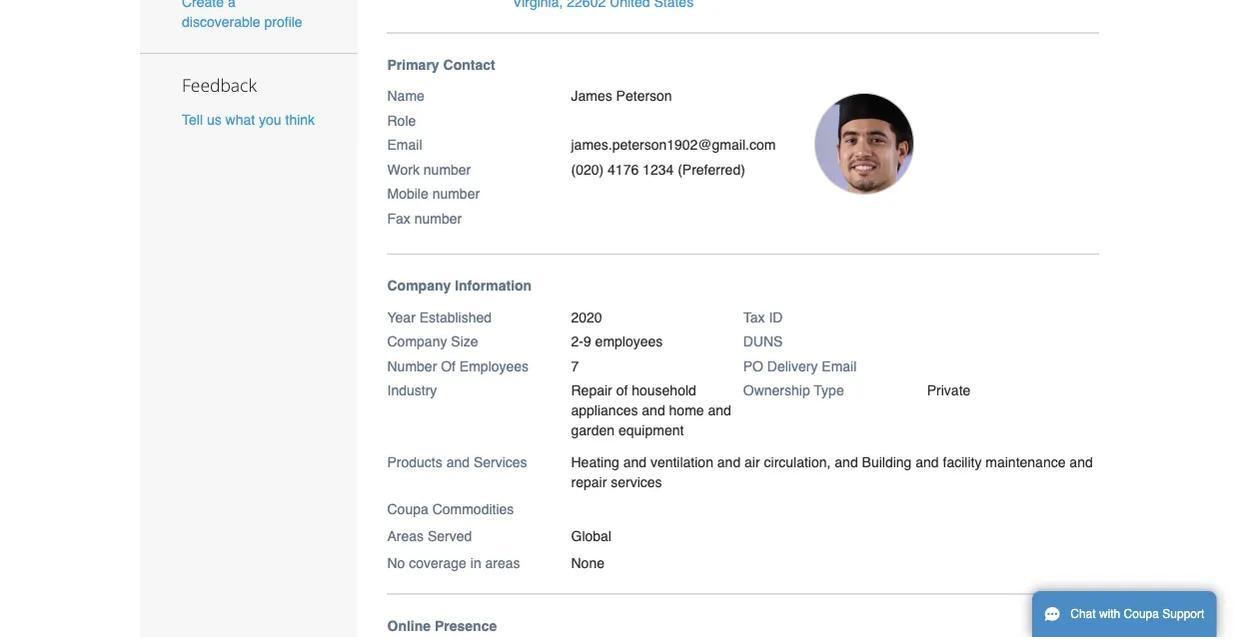 Task type: locate. For each thing, give the bounding box(es) containing it.
and left building
[[835, 454, 858, 470]]

in
[[471, 555, 482, 571]]

commodities
[[433, 501, 514, 517]]

work number
[[387, 162, 471, 178]]

circulation,
[[764, 454, 831, 470]]

coupa
[[387, 501, 429, 517], [1124, 608, 1160, 622]]

0 horizontal spatial email
[[387, 137, 422, 153]]

employees
[[595, 334, 663, 350]]

7
[[571, 359, 579, 375]]

1 vertical spatial number
[[432, 186, 480, 202]]

coupa right with
[[1124, 608, 1160, 622]]

and
[[642, 403, 665, 419], [708, 403, 732, 419], [446, 454, 470, 470], [623, 454, 647, 470], [718, 454, 741, 470], [835, 454, 858, 470], [916, 454, 939, 470], [1070, 454, 1093, 470]]

1 company from the top
[[387, 278, 451, 294]]

areas
[[485, 555, 520, 571]]

year
[[387, 310, 416, 326]]

no coverage in areas
[[387, 555, 520, 571]]

number down work number at the top left of the page
[[432, 186, 480, 202]]

employees
[[460, 359, 529, 375]]

number down 'mobile'
[[415, 211, 462, 227]]

mobile number fax number
[[387, 186, 480, 227]]

private
[[927, 383, 971, 399]]

1 vertical spatial email
[[822, 359, 857, 375]]

chat with coupa support button
[[1033, 592, 1217, 638]]

email inside "tax id duns po delivery email"
[[822, 359, 857, 375]]

garden
[[571, 423, 615, 439]]

presence
[[435, 618, 497, 634]]

company for company size
[[387, 334, 447, 350]]

primary contact
[[387, 57, 495, 73]]

appliances
[[571, 403, 638, 419]]

number up mobile number fax number
[[424, 162, 471, 178]]

areas served
[[387, 528, 472, 544]]

online
[[387, 618, 431, 634]]

discoverable
[[182, 14, 261, 30]]

po
[[744, 359, 764, 375]]

1 vertical spatial coupa
[[1124, 608, 1160, 622]]

maintenance
[[986, 454, 1066, 470]]

services
[[474, 454, 527, 470]]

email up type
[[822, 359, 857, 375]]

0 vertical spatial coupa
[[387, 501, 429, 517]]

2-
[[571, 334, 584, 350]]

banner
[[380, 0, 1103, 34]]

number
[[387, 359, 437, 375]]

number of employees
[[387, 359, 529, 375]]

with
[[1100, 608, 1121, 622]]

company up the number at the left bottom
[[387, 334, 447, 350]]

tax
[[744, 310, 765, 326]]

services
[[611, 474, 662, 490]]

number for mobile number fax number
[[432, 186, 480, 202]]

0 vertical spatial number
[[424, 162, 471, 178]]

and right home
[[708, 403, 732, 419]]

what
[[225, 112, 255, 128]]

2 company from the top
[[387, 334, 447, 350]]

company
[[387, 278, 451, 294], [387, 334, 447, 350]]

and right the 'maintenance'
[[1070, 454, 1093, 470]]

tell
[[182, 112, 203, 128]]

create
[[182, 0, 224, 10]]

1234
[[643, 162, 674, 178]]

0 horizontal spatial coupa
[[387, 501, 429, 517]]

1 horizontal spatial coupa
[[1124, 608, 1160, 622]]

email
[[387, 137, 422, 153], [822, 359, 857, 375]]

of
[[616, 383, 628, 399]]

create a discoverable profile
[[182, 0, 303, 30]]

support
[[1163, 608, 1205, 622]]

tell us what you think button
[[182, 110, 315, 130]]

building
[[862, 454, 912, 470]]

a
[[228, 0, 236, 10]]

coupa inside chat with coupa support button
[[1124, 608, 1160, 622]]

primary
[[387, 57, 440, 73]]

coverage
[[409, 555, 467, 571]]

email up work
[[387, 137, 422, 153]]

coupa up areas
[[387, 501, 429, 517]]

james
[[571, 88, 613, 104]]

ownership type
[[744, 383, 844, 399]]

and left air
[[718, 454, 741, 470]]

you
[[259, 112, 282, 128]]

tell us what you think
[[182, 112, 315, 128]]

repair
[[571, 474, 607, 490]]

4176
[[608, 162, 639, 178]]

and left services
[[446, 454, 470, 470]]

work
[[387, 162, 420, 178]]

us
[[207, 112, 222, 128]]

(preferred)
[[678, 162, 746, 178]]

products
[[387, 454, 443, 470]]

2-9 employees
[[571, 334, 663, 350]]

repair
[[571, 383, 613, 399]]

1 vertical spatial company
[[387, 334, 447, 350]]

0 vertical spatial company
[[387, 278, 451, 294]]

of
[[441, 359, 456, 375]]

company up year in the left of the page
[[387, 278, 451, 294]]

none
[[571, 555, 605, 571]]

delivery
[[768, 359, 818, 375]]

create a discoverable profile link
[[182, 0, 303, 30]]

1 horizontal spatial email
[[822, 359, 857, 375]]



Task type: describe. For each thing, give the bounding box(es) containing it.
contact
[[443, 57, 495, 73]]

products and services
[[387, 454, 527, 470]]

served
[[428, 528, 472, 544]]

2 vertical spatial number
[[415, 211, 462, 227]]

number for work number
[[424, 162, 471, 178]]

online presence
[[387, 618, 497, 634]]

(020)
[[571, 162, 604, 178]]

9
[[584, 334, 592, 350]]

repair of household appliances and home and garden equipment
[[571, 383, 732, 439]]

company for company information
[[387, 278, 451, 294]]

company size
[[387, 334, 478, 350]]

type
[[814, 383, 844, 399]]

peterson
[[616, 88, 672, 104]]

facility
[[943, 454, 982, 470]]

name
[[387, 88, 425, 104]]

id
[[769, 310, 783, 326]]

feedback
[[182, 73, 257, 97]]

fax
[[387, 211, 411, 227]]

information
[[455, 278, 532, 294]]

chat with coupa support
[[1071, 608, 1205, 622]]

no
[[387, 555, 405, 571]]

equipment
[[619, 423, 684, 439]]

household
[[632, 383, 697, 399]]

think
[[285, 112, 315, 128]]

ventilation
[[651, 454, 714, 470]]

and up "equipment"
[[642, 403, 665, 419]]

0 vertical spatial email
[[387, 137, 422, 153]]

james peterson
[[571, 88, 672, 104]]

size
[[451, 334, 478, 350]]

home
[[669, 403, 704, 419]]

chat
[[1071, 608, 1096, 622]]

ownership
[[744, 383, 810, 399]]

industry
[[387, 383, 437, 399]]

company information
[[387, 278, 532, 294]]

established
[[420, 310, 492, 326]]

role
[[387, 113, 416, 129]]

profile
[[264, 14, 303, 30]]

primary contact image
[[815, 93, 915, 195]]

and left "facility"
[[916, 454, 939, 470]]

tax id duns po delivery email
[[744, 310, 857, 375]]

areas
[[387, 528, 424, 544]]

air
[[745, 454, 760, 470]]

heating
[[571, 454, 620, 470]]

heating and ventilation and air circulation, and building and facility maintenance and repair services
[[571, 454, 1093, 490]]

(020) 4176 1234 (preferred)
[[571, 162, 746, 178]]

2020
[[571, 310, 602, 326]]

and up services
[[623, 454, 647, 470]]

duns
[[744, 334, 783, 350]]

mobile
[[387, 186, 429, 202]]

coupa commodities
[[387, 501, 514, 517]]

james.peterson1902@gmail.com
[[571, 137, 776, 153]]

year established
[[387, 310, 492, 326]]

global
[[571, 528, 612, 544]]



Task type: vqa. For each thing, say whether or not it's contained in the screenshot.
Cash
no



